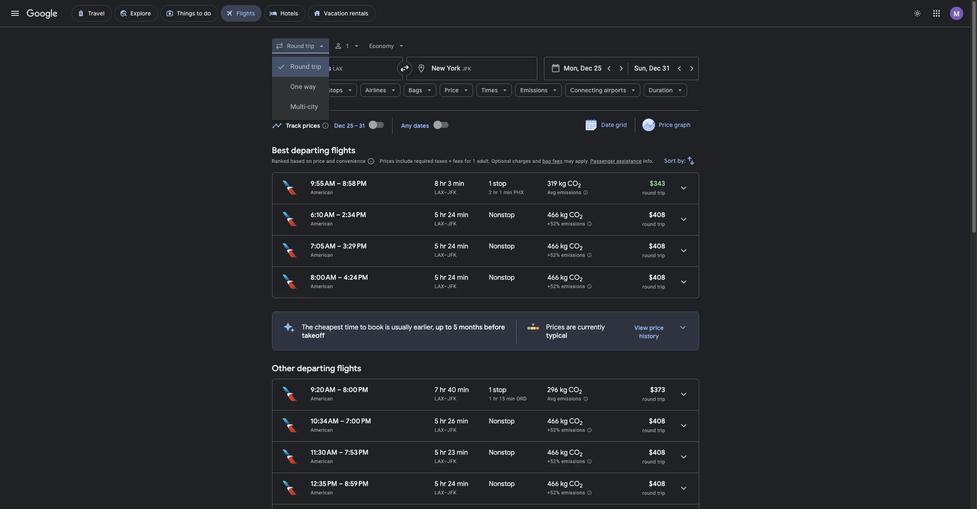 Task type: vqa. For each thing, say whether or not it's contained in the screenshot.
Leaves Los Angeles International Airport at 11:30 AM on Monday, December 25 and arrives at John F. Kennedy International Airport at 7:53 PM on Monday, December 25. 'element'
yes



Task type: describe. For each thing, give the bounding box(es) containing it.
nonstop flight. element for 3:29 pm
[[489, 242, 515, 252]]

other departing flights
[[272, 363, 362, 374]]

11:30 am
[[311, 448, 338, 457]]

bags button
[[404, 80, 437, 100]]

the
[[302, 323, 313, 332]]

408 us dollars text field for 3:29 pm
[[650, 242, 666, 251]]

flight details. leaves los angeles international airport at 8:00 am on monday, december 25 and arrives at john f. kennedy international airport at 4:24 pm on monday, december 25. image
[[674, 272, 694, 292]]

trip for 2:34 pm
[[658, 221, 666, 227]]

prices are currently typical
[[547, 323, 605, 340]]

ranked
[[272, 158, 289, 164]]

0 horizontal spatial price
[[314, 158, 325, 164]]

23
[[448, 448, 456, 457]]

bag fees button
[[543, 158, 563, 164]]

jfk for 7:00 pm
[[448, 427, 457, 433]]

24 for 4:24 pm
[[448, 274, 456, 282]]

date grid button
[[580, 117, 634, 132]]

any
[[401, 122, 412, 129]]

5 for 8:59 pm
[[435, 480, 439, 488]]

usually
[[392, 323, 412, 332]]

+52% for 2:34 pm
[[548, 221, 560, 227]]

kg for 3:29 pm
[[561, 242, 568, 251]]

$343 round trip
[[643, 180, 666, 196]]

on
[[306, 158, 312, 164]]

american for 10:34 am
[[311, 427, 333, 433]]

min for 3:29 pm
[[458, 242, 469, 251]]

leaves los angeles international airport at 11:30 am on monday, december 25 and arrives at john f. kennedy international airport at 7:53 pm on monday, december 25. element
[[311, 448, 369, 457]]

7 hr 40 min lax – jfk
[[435, 386, 469, 402]]

1 stop 1 hr 15 min ord
[[489, 386, 527, 402]]

stops
[[327, 86, 343, 94]]

view
[[635, 324, 649, 332]]

change appearance image
[[908, 3, 928, 23]]

earlier,
[[414, 323, 434, 332]]

stop for 7 hr 40 min
[[494, 386, 507, 394]]

408 us dollars text field for 8:59 pm
[[650, 480, 666, 488]]

duration button
[[644, 80, 688, 100]]

is
[[385, 323, 390, 332]]

1 stop flight. element for 8 hr 3 min
[[489, 180, 507, 189]]

flight details. leaves los angeles international airport at 7:05 am on monday, december 25 and arrives at john f. kennedy international airport at 3:29 pm on monday, december 25. image
[[674, 241, 694, 261]]

hr inside 1 stop 2 hr 1 min phx
[[494, 190, 498, 195]]

$408 round trip for 4:24 pm
[[643, 274, 666, 290]]

co for 4:24 pm
[[570, 274, 580, 282]]

kg for 8:00 pm
[[560, 386, 568, 394]]

9:20 am
[[311, 386, 336, 394]]

bag
[[543, 158, 552, 164]]

total duration 5 hr 24 min. element for 4:24 pm
[[435, 274, 489, 283]]

american for 9:55 am
[[311, 190, 333, 195]]

american for 7:05 am
[[311, 252, 333, 258]]

flight details. leaves los angeles international airport at 9:20 am on monday, december 25 and arrives at john f. kennedy international airport at 8:00 pm on monday, december 25. image
[[674, 384, 694, 404]]

co for 7:53 pm
[[570, 448, 580, 457]]

466 for 8:59 pm
[[548, 480, 559, 488]]

nonstop flight. element for 4:24 pm
[[489, 274, 515, 283]]

8:00 am – 4:24 pm american
[[311, 274, 368, 289]]

jfk for 4:24 pm
[[448, 284, 457, 289]]

Departure time: 9:55 AM. text field
[[311, 180, 336, 188]]

learn more about ranking image
[[368, 157, 375, 165]]

leaves los angeles international airport at 12:35 pm on monday, december 25 and arrives at john f. kennedy international airport at 8:59 pm on monday, december 25. element
[[311, 480, 369, 488]]

months
[[459, 323, 483, 332]]

avg for 319
[[548, 190, 557, 196]]

Arrival time: 7:53 PM. text field
[[345, 448, 369, 457]]

$408 for 2:34 pm
[[650, 211, 666, 219]]

total duration 5 hr 24 min. element for 8:59 pm
[[435, 480, 489, 489]]

emissions for 8:00 pm
[[558, 396, 582, 402]]

trip for 3:29 pm
[[658, 253, 666, 258]]

466 kg co 2 for 7:00 pm
[[548, 417, 583, 427]]

$408 for 7:53 pm
[[650, 448, 666, 457]]

before
[[485, 323, 506, 332]]

7
[[435, 386, 439, 394]]

Departure time: 11:30 AM. text field
[[311, 448, 338, 457]]

avg emissions for 319
[[548, 190, 582, 196]]

5 for 7:00 pm
[[435, 417, 439, 426]]

min for 8:58 pm
[[454, 180, 465, 188]]

layover (1 of 1) is a 2 hr 1 min layover at phoenix sky harbor international airport in phoenix. element
[[489, 189, 544, 196]]

lax for 8:59 pm
[[435, 490, 444, 496]]

assistance
[[617, 158, 642, 164]]

4:24 pm
[[344, 274, 368, 282]]

jfk for 8:59 pm
[[448, 490, 457, 496]]

trip for 8:58 pm
[[658, 190, 666, 196]]

min for 2:34 pm
[[458, 211, 469, 219]]

$408 for 3:29 pm
[[650, 242, 666, 251]]

round for 8:58 pm
[[643, 190, 657, 196]]

prices
[[303, 122, 320, 129]]

total duration 8 hr 3 min. element
[[435, 180, 489, 189]]

flight details. leaves los angeles international airport at 6:10 am on monday, december 25 and arrives at john f. kennedy international airport at 2:34 pm on monday, december 25. image
[[674, 209, 694, 229]]

10:34 am
[[311, 417, 339, 426]]

lax for 3:29 pm
[[435, 252, 444, 258]]

grid
[[616, 121, 627, 129]]

times button
[[477, 80, 512, 100]]

typical
[[547, 332, 568, 340]]

avg emissions for 296
[[548, 396, 582, 402]]

total duration 5 hr 24 min. element for 3:29 pm
[[435, 242, 489, 252]]

jfk for 2:34 pm
[[448, 221, 457, 227]]

swap origin and destination. image
[[400, 63, 410, 73]]

connecting airports
[[571, 86, 627, 94]]

min inside 1 stop 2 hr 1 min phx
[[504, 190, 513, 195]]

Departure time: 9:20 AM. text field
[[311, 386, 336, 394]]

5 hr 24 min lax – jfk for 4:24 pm
[[435, 274, 469, 289]]

apply.
[[576, 158, 590, 164]]

ord
[[517, 396, 527, 402]]

trip for 8:00 pm
[[658, 396, 666, 402]]

Arrival time: 8:58 PM. text field
[[343, 180, 367, 188]]

5 for 4:24 pm
[[435, 274, 439, 282]]

lax for 8:00 pm
[[435, 396, 444, 402]]

passenger assistance button
[[591, 158, 642, 164]]

lax for 8:58 pm
[[435, 190, 444, 195]]

15
[[500, 396, 506, 402]]

1 option from the top
[[272, 57, 329, 77]]

2:34 pm
[[342, 211, 366, 219]]

24 for 2:34 pm
[[448, 211, 456, 219]]

flights for best departing flights
[[331, 145, 356, 156]]

emissions for 8:58 pm
[[558, 190, 582, 196]]

8:58 pm
[[343, 180, 367, 188]]

296 kg co 2
[[548, 386, 583, 396]]

10:34 am – 7:00 pm american
[[311, 417, 371, 433]]

leaves los angeles international airport at 9:20 am on monday, december 25 and arrives at john f. kennedy international airport at 8:00 pm on monday, december 25. element
[[311, 386, 369, 394]]

5 hr 24 min lax – jfk for 8:59 pm
[[435, 480, 469, 496]]

price graph
[[659, 121, 691, 129]]

flight details. leaves los angeles international airport at 11:30 am on monday, december 25 and arrives at john f. kennedy international airport at 7:53 pm on monday, december 25. image
[[674, 447, 694, 467]]

26
[[448, 417, 456, 426]]

departing for other
[[297, 363, 335, 374]]

book
[[368, 323, 384, 332]]

co for 3:29 pm
[[570, 242, 580, 251]]

466 for 7:53 pm
[[548, 448, 559, 457]]

– inside 5 hr 23 min lax – jfk
[[444, 459, 448, 464]]

leaves los angeles international airport at 9:55 am on monday, december 25 and arrives at john f. kennedy international airport at 8:58 pm on monday, december 25. element
[[311, 180, 367, 188]]

Departure time: 12:35 PM. text field
[[311, 480, 338, 488]]

connecting airports button
[[566, 80, 641, 100]]

emissions for 8:59 pm
[[562, 490, 586, 496]]

3:29 pm
[[343, 242, 367, 251]]

airports
[[605, 86, 627, 94]]

2 and from the left
[[533, 158, 542, 164]]

466 kg co 2 for 4:24 pm
[[548, 274, 583, 283]]

total duration 5 hr 24 min. element for 2:34 pm
[[435, 211, 489, 220]]

+52% emissions for 8:59 pm
[[548, 490, 586, 496]]

sort by:
[[665, 157, 686, 165]]

Arrival time: 8:59 PM. text field
[[345, 480, 369, 488]]

best departing flights
[[272, 145, 356, 156]]

408 US dollars text field
[[650, 448, 666, 457]]

9:55 am – 8:58 pm american
[[311, 180, 367, 195]]

main content containing best departing flights
[[272, 115, 700, 509]]

hr inside "1 stop 1 hr 15 min ord"
[[494, 396, 498, 402]]

2 option from the top
[[272, 77, 329, 97]]

$343
[[651, 180, 666, 188]]

airlines button
[[361, 80, 401, 100]]

12:35 pm – 8:59 pm american
[[311, 480, 369, 496]]

– inside 6:10 am – 2:34 pm american
[[337, 211, 341, 219]]

emissions
[[521, 86, 548, 94]]

track prices
[[286, 122, 320, 129]]

emissions for 7:00 pm
[[562, 427, 586, 433]]

11:30 am – 7:53 pm american
[[311, 448, 369, 464]]

lax for 2:34 pm
[[435, 221, 444, 227]]

min inside "1 stop 1 hr 15 min ord"
[[507, 396, 516, 402]]

date
[[602, 121, 615, 129]]

best
[[272, 145, 289, 156]]

price for price
[[445, 86, 459, 94]]

nonstop flight. element for 7:00 pm
[[489, 417, 515, 427]]

graph
[[675, 121, 691, 129]]

1 and from the left
[[327, 158, 335, 164]]

2 for 2:34 pm
[[580, 213, 583, 221]]

emissions for 7:53 pm
[[562, 459, 586, 464]]

2 for 7:53 pm
[[580, 451, 583, 458]]

leaves los angeles international airport at 7:05 am on monday, december 25 and arrives at john f. kennedy international airport at 3:29 pm on monday, december 25. element
[[311, 242, 367, 251]]

2 for 8:59 pm
[[580, 482, 583, 489]]

hr for 7:53 pm
[[440, 448, 447, 457]]

Departure text field
[[564, 57, 603, 80]]

times
[[482, 86, 498, 94]]

passenger
[[591, 158, 616, 164]]

total duration 5 hr 26 min. element
[[435, 417, 489, 427]]

leaves los angeles international airport at 6:10 am on monday, december 25 and arrives at john f. kennedy international airport at 2:34 pm on monday, december 25. element
[[311, 211, 366, 219]]

– inside 5 hr 26 min lax – jfk
[[444, 427, 448, 433]]



Task type: locate. For each thing, give the bounding box(es) containing it.
7 round from the top
[[643, 459, 657, 465]]

None text field
[[272, 57, 403, 80], [407, 57, 538, 80], [272, 57, 403, 80], [407, 57, 538, 80]]

5 trip from the top
[[658, 396, 666, 402]]

departing up the 9:20 am at bottom left
[[297, 363, 335, 374]]

$408 round trip left flight details. leaves los angeles international airport at 11:30 am on monday, december 25 and arrives at john f. kennedy international airport at 7:53 pm on monday, december 25. icon
[[643, 448, 666, 465]]

4 $408 round trip from the top
[[643, 417, 666, 433]]

american down 8:00 am
[[311, 284, 333, 289]]

trip down 343 us dollars text box
[[658, 190, 666, 196]]

4 24 from the top
[[448, 480, 456, 488]]

co for 8:00 pm
[[569, 386, 580, 394]]

american
[[311, 190, 333, 195], [311, 221, 333, 227], [311, 252, 333, 258], [311, 284, 333, 289], [311, 396, 333, 402], [311, 427, 333, 433], [311, 459, 333, 464], [311, 490, 333, 496]]

8:00 pm
[[343, 386, 369, 394]]

2 1 stop flight. element from the top
[[489, 386, 507, 395]]

1 total duration 5 hr 24 min. element from the top
[[435, 211, 489, 220]]

4 466 kg co 2 from the top
[[548, 417, 583, 427]]

avg for 296
[[548, 396, 557, 402]]

find the best price region
[[272, 115, 700, 139]]

hr for 8:58 pm
[[440, 180, 447, 188]]

min for 7:53 pm
[[457, 448, 468, 457]]

0 horizontal spatial and
[[327, 158, 335, 164]]

hr for 4:24 pm
[[440, 274, 447, 282]]

nonstop
[[489, 211, 515, 219], [489, 242, 515, 251], [489, 274, 515, 282], [489, 417, 515, 426], [489, 448, 515, 457], [489, 480, 515, 488]]

$408 round trip left flight details. leaves los angeles international airport at 8:00 am on monday, december 25 and arrives at john f. kennedy international airport at 4:24 pm on monday, december 25. image
[[643, 274, 666, 290]]

price right bags popup button
[[445, 86, 459, 94]]

2 american from the top
[[311, 221, 333, 227]]

3 round from the top
[[643, 253, 657, 258]]

any dates
[[401, 122, 429, 129]]

kg
[[559, 180, 567, 188], [561, 211, 568, 219], [561, 242, 568, 251], [561, 274, 568, 282], [560, 386, 568, 394], [561, 417, 568, 426], [561, 448, 568, 457], [561, 480, 568, 488]]

5 hr 24 min lax – jfk for 2:34 pm
[[435, 211, 469, 227]]

round for 8:00 pm
[[643, 396, 657, 402]]

$408 round trip left 'flight details. leaves los angeles international airport at 6:10 am on monday, december 25 and arrives at john f. kennedy international airport at 2:34 pm on monday, december 25.' icon
[[643, 211, 666, 227]]

flights up "convenience"
[[331, 145, 356, 156]]

1 inside popup button
[[346, 43, 349, 49]]

343 US dollars text field
[[651, 180, 666, 188]]

departing up on
[[291, 145, 330, 156]]

2 466 kg co 2 from the top
[[548, 242, 583, 252]]

round left flight details. leaves los angeles international airport at 8:00 am on monday, december 25 and arrives at john f. kennedy international airport at 4:24 pm on monday, december 25. image
[[643, 284, 657, 290]]

1 408 us dollars text field from the top
[[650, 242, 666, 251]]

stop inside "1 stop 1 hr 15 min ord"
[[494, 386, 507, 394]]

american inside 6:10 am – 2:34 pm american
[[311, 221, 333, 227]]

hr inside 7 hr 40 min lax – jfk
[[440, 386, 447, 394]]

– inside the 12:35 pm – 8:59 pm american
[[339, 480, 343, 488]]

1 horizontal spatial and
[[533, 158, 542, 164]]

trip down $408 text box
[[658, 459, 666, 465]]

5 nonstop flight. element from the top
[[489, 448, 515, 458]]

round down $373
[[643, 396, 657, 402]]

co for 8:58 pm
[[568, 180, 579, 188]]

24
[[448, 211, 456, 219], [448, 242, 456, 251], [448, 274, 456, 282], [448, 480, 456, 488]]

co inside 319 kg co 2
[[568, 180, 579, 188]]

stop for 8 hr 3 min
[[494, 180, 507, 188]]

fees
[[454, 158, 464, 164], [553, 158, 563, 164]]

duration
[[649, 86, 673, 94]]

7:05 am
[[311, 242, 336, 251]]

round for 7:00 pm
[[643, 428, 657, 433]]

0 vertical spatial 1 stop flight. element
[[489, 180, 507, 189]]

6 round from the top
[[643, 428, 657, 433]]

3 option from the top
[[272, 97, 329, 117]]

5 hr 23 min lax – jfk
[[435, 448, 468, 464]]

trip down $373
[[658, 396, 666, 402]]

all filters button
[[272, 84, 319, 97]]

1 stop flight. element down optional
[[489, 180, 507, 189]]

round down $408 text box
[[643, 459, 657, 465]]

nonstop flight. element for 8:59 pm
[[489, 480, 515, 489]]

1 vertical spatial price
[[650, 324, 664, 332]]

2 $408 from the top
[[650, 242, 666, 251]]

american inside 9:20 am – 8:00 pm american
[[311, 396, 333, 402]]

based
[[291, 158, 305, 164]]

1 stop from the top
[[494, 180, 507, 188]]

min inside 7 hr 40 min lax – jfk
[[458, 386, 469, 394]]

leaves los angeles international airport at 8:00 am on monday, december 25 and arrives at john f. kennedy international airport at 4:24 pm on monday, december 25. element
[[311, 274, 368, 282]]

1 +52% from the top
[[548, 221, 560, 227]]

2 jfk from the top
[[448, 221, 457, 227]]

1 vertical spatial 408 us dollars text field
[[650, 480, 666, 488]]

hr inside 5 hr 26 min lax – jfk
[[440, 417, 447, 426]]

466 kg co 2 for 8:59 pm
[[548, 480, 583, 489]]

8 jfk from the top
[[448, 490, 457, 496]]

none search field containing all filters
[[272, 36, 700, 120]]

to right time
[[360, 323, 367, 332]]

$408 left flight details. leaves los angeles international airport at 11:30 am on monday, december 25 and arrives at john f. kennedy international airport at 7:53 pm on monday, december 25. icon
[[650, 448, 666, 457]]

ranked based on price and convenience
[[272, 158, 366, 164]]

$408 round trip left flight details. leaves los angeles international airport at 7:05 am on monday, december 25 and arrives at john f. kennedy international airport at 3:29 pm on monday, december 25. image
[[643, 242, 666, 258]]

319 kg co 2
[[548, 180, 582, 189]]

and left bag
[[533, 158, 542, 164]]

5 466 kg co 2 from the top
[[548, 448, 583, 458]]

2 stop from the top
[[494, 386, 507, 394]]

sort by: button
[[661, 151, 700, 171]]

jfk inside 7 hr 40 min lax – jfk
[[448, 396, 457, 402]]

round inside the "$343 round trip"
[[643, 190, 657, 196]]

1 vertical spatial avg
[[548, 396, 557, 402]]

1 stop 2 hr 1 min phx
[[489, 180, 524, 195]]

+52% emissions for 4:24 pm
[[548, 284, 586, 289]]

american down '6:10 am' text box
[[311, 221, 333, 227]]

6:10 am
[[311, 211, 335, 219]]

by:
[[678, 157, 686, 165]]

408 us dollars text field left flight details. leaves los angeles international airport at 12:35 pm on monday, december 25 and arrives at john f. kennedy international airport at 8:59 pm on monday, december 25. icon
[[650, 480, 666, 488]]

0 vertical spatial stop
[[494, 180, 507, 188]]

Arrival time: 7:00 PM. text field
[[346, 417, 371, 426]]

fees right bag
[[553, 158, 563, 164]]

1 466 from the top
[[548, 211, 559, 219]]

4 american from the top
[[311, 284, 333, 289]]

2 to from the left
[[446, 323, 452, 332]]

1 fees from the left
[[454, 158, 464, 164]]

jfk for 3:29 pm
[[448, 252, 457, 258]]

2 total duration 5 hr 24 min. element from the top
[[435, 242, 489, 252]]

kg for 7:00 pm
[[561, 417, 568, 426]]

4 nonstop from the top
[[489, 417, 515, 426]]

1 stop flight. element
[[489, 180, 507, 189], [489, 386, 507, 395]]

american inside the 12:35 pm – 8:59 pm american
[[311, 490, 333, 496]]

$408 round trip up $408 text box
[[643, 417, 666, 433]]

departing for best
[[291, 145, 330, 156]]

4 5 hr 24 min lax – jfk from the top
[[435, 480, 469, 496]]

connecting
[[571, 86, 603, 94]]

price for price graph
[[659, 121, 674, 129]]

4 round from the top
[[643, 284, 657, 290]]

1
[[346, 43, 349, 49], [473, 158, 476, 164], [489, 180, 492, 188], [500, 190, 503, 195], [489, 386, 492, 394], [489, 396, 492, 402]]

Departure time: 6:10 AM. text field
[[311, 211, 335, 219]]

emissions for 4:24 pm
[[562, 284, 586, 289]]

2 fees from the left
[[553, 158, 563, 164]]

2 +52% emissions from the top
[[548, 252, 586, 258]]

408 us dollars text field left flight details. leaves los angeles international airport at 8:00 am on monday, december 25 and arrives at john f. kennedy international airport at 4:24 pm on monday, december 25. image
[[650, 274, 666, 282]]

jfk
[[448, 190, 457, 195], [448, 221, 457, 227], [448, 252, 457, 258], [448, 284, 457, 289], [448, 396, 457, 402], [448, 427, 457, 433], [448, 459, 457, 464], [448, 490, 457, 496]]

trip left flight details. leaves los angeles international airport at 7:05 am on monday, december 25 and arrives at john f. kennedy international airport at 3:29 pm on monday, december 25. image
[[658, 253, 666, 258]]

$408 left flight details. leaves los angeles international airport at 7:05 am on monday, december 25 and arrives at john f. kennedy international airport at 3:29 pm on monday, december 25. image
[[650, 242, 666, 251]]

layover (1 of 1) is a 1 hr 15 min layover at o'hare international airport in chicago. element
[[489, 395, 544, 402]]

2 round from the top
[[643, 221, 657, 227]]

1 avg from the top
[[548, 190, 557, 196]]

6 american from the top
[[311, 427, 333, 433]]

hr inside 5 hr 23 min lax – jfk
[[440, 448, 447, 457]]

– inside 9:20 am – 8:00 pm american
[[337, 386, 342, 394]]

3 $408 round trip from the top
[[643, 274, 666, 290]]

1 jfk from the top
[[448, 190, 457, 195]]

2 408 us dollars text field from the top
[[650, 480, 666, 488]]

296
[[548, 386, 559, 394]]

12:35 pm
[[311, 480, 338, 488]]

3 nonstop flight. element from the top
[[489, 274, 515, 283]]

8 lax from the top
[[435, 490, 444, 496]]

min inside 5 hr 23 min lax – jfk
[[457, 448, 468, 457]]

Departure time: 8:00 AM. text field
[[311, 274, 337, 282]]

1 american from the top
[[311, 190, 333, 195]]

6 $408 round trip from the top
[[643, 480, 666, 496]]

avg down 296
[[548, 396, 557, 402]]

$408 round trip
[[643, 211, 666, 227], [643, 242, 666, 258], [643, 274, 666, 290], [643, 417, 666, 433], [643, 448, 666, 465], [643, 480, 666, 496]]

cheapest
[[315, 323, 343, 332]]

2 inside 319 kg co 2
[[579, 182, 582, 189]]

trip down 408 us dollars text field
[[658, 428, 666, 433]]

466 kg co 2 for 2:34 pm
[[548, 211, 583, 221]]

kg for 7:53 pm
[[561, 448, 568, 457]]

trip
[[658, 190, 666, 196], [658, 221, 666, 227], [658, 253, 666, 258], [658, 284, 666, 290], [658, 396, 666, 402], [658, 428, 666, 433], [658, 459, 666, 465], [658, 490, 666, 496]]

trip left flight details. leaves los angeles international airport at 12:35 pm on monday, december 25 and arrives at john f. kennedy international airport at 8:59 pm on monday, december 25. icon
[[658, 490, 666, 496]]

trip inside "$373 round trip"
[[658, 396, 666, 402]]

american down 11:30 am
[[311, 459, 333, 464]]

2 for 3:29 pm
[[580, 245, 583, 252]]

1 vertical spatial departing
[[297, 363, 335, 374]]

hr inside 8 hr 3 min lax – jfk
[[440, 180, 447, 188]]

0 vertical spatial flights
[[331, 145, 356, 156]]

3 +52% emissions from the top
[[548, 284, 586, 289]]

trip for 8:59 pm
[[658, 490, 666, 496]]

6 +52% from the top
[[548, 490, 560, 496]]

408 us dollars text field for 4:24 pm
[[650, 274, 666, 282]]

min inside 5 hr 26 min lax – jfk
[[457, 417, 469, 426]]

0 horizontal spatial to
[[360, 323, 367, 332]]

all
[[288, 86, 295, 94]]

may
[[565, 158, 574, 164]]

flight details. leaves los angeles international airport at 12:35 pm on monday, december 25 and arrives at john f. kennedy international airport at 8:59 pm on monday, december 25. image
[[674, 478, 694, 498]]

2 inside 1 stop 2 hr 1 min phx
[[489, 190, 492, 195]]

Arrival time: 3:29 PM. text field
[[343, 242, 367, 251]]

7 lax from the top
[[435, 459, 444, 464]]

select your ticket type. list box
[[272, 53, 329, 120]]

5 for 2:34 pm
[[435, 211, 439, 219]]

prices
[[380, 158, 395, 164], [547, 323, 565, 332]]

None search field
[[272, 36, 700, 120]]

5 inside 5 hr 23 min lax – jfk
[[435, 448, 439, 457]]

5 $408 from the top
[[650, 448, 666, 457]]

american for 12:35 pm
[[311, 490, 333, 496]]

price left the graph
[[659, 121, 674, 129]]

for
[[465, 158, 472, 164]]

7:05 am – 3:29 pm american
[[311, 242, 367, 258]]

phx
[[514, 190, 524, 195]]

$408 for 7:00 pm
[[650, 417, 666, 426]]

are
[[567, 323, 577, 332]]

adult.
[[477, 158, 491, 164]]

+
[[449, 158, 452, 164]]

Departure time: 7:05 AM. text field
[[311, 242, 336, 251]]

6 466 from the top
[[548, 480, 559, 488]]

Arrival time: 8:00 PM. text field
[[343, 386, 369, 394]]

price button
[[440, 80, 473, 100]]

1 $408 from the top
[[650, 211, 666, 219]]

5 +52% emissions from the top
[[548, 459, 586, 464]]

3 $408 from the top
[[650, 274, 666, 282]]

$408 left flight details. leaves los angeles international airport at 8:00 am on monday, december 25 and arrives at john f. kennedy international airport at 4:24 pm on monday, december 25. image
[[650, 274, 666, 282]]

0 vertical spatial avg
[[548, 190, 557, 196]]

1 vertical spatial price
[[659, 121, 674, 129]]

5 nonstop from the top
[[489, 448, 515, 457]]

flights for other departing flights
[[337, 363, 362, 374]]

408 us dollars text field left flight details. leaves los angeles international airport at 7:05 am on monday, december 25 and arrives at john f. kennedy international airport at 3:29 pm on monday, december 25. image
[[650, 242, 666, 251]]

466 kg co 2 for 7:53 pm
[[548, 448, 583, 458]]

3 466 from the top
[[548, 274, 559, 282]]

6 466 kg co 2 from the top
[[548, 480, 583, 489]]

0 vertical spatial departing
[[291, 145, 330, 156]]

0 vertical spatial price
[[314, 158, 325, 164]]

lax for 7:53 pm
[[435, 459, 444, 464]]

6 lax from the top
[[435, 427, 444, 433]]

0 horizontal spatial fees
[[454, 158, 464, 164]]

dates
[[414, 122, 429, 129]]

– inside 9:55 am – 8:58 pm american
[[337, 180, 341, 188]]

2
[[579, 182, 582, 189], [489, 190, 492, 195], [580, 213, 583, 221], [580, 245, 583, 252], [580, 276, 583, 283], [580, 388, 583, 396], [580, 420, 583, 427], [580, 451, 583, 458], [580, 482, 583, 489]]

0 vertical spatial price
[[445, 86, 459, 94]]

history
[[640, 332, 660, 340]]

kg for 4:24 pm
[[561, 274, 568, 282]]

+52% emissions for 3:29 pm
[[548, 252, 586, 258]]

1 horizontal spatial price
[[650, 324, 664, 332]]

price inside popup button
[[445, 86, 459, 94]]

avg down 319
[[548, 190, 557, 196]]

nonstop for 8:59 pm
[[489, 480, 515, 488]]

– inside 10:34 am – 7:00 pm american
[[341, 417, 345, 426]]

4 total duration 5 hr 24 min. element from the top
[[435, 480, 489, 489]]

stop
[[494, 180, 507, 188], [494, 386, 507, 394]]

– inside 8 hr 3 min lax – jfk
[[444, 190, 448, 195]]

lax inside 5 hr 23 min lax – jfk
[[435, 459, 444, 464]]

and down best departing flights
[[327, 158, 335, 164]]

american down departure time: 7:05 am. text box
[[311, 252, 333, 258]]

466 kg co 2 for 3:29 pm
[[548, 242, 583, 252]]

main content
[[272, 115, 700, 509]]

1 $408 round trip from the top
[[643, 211, 666, 227]]

round left 'flight details. leaves los angeles international airport at 6:10 am on monday, december 25 and arrives at john f. kennedy international airport at 2:34 pm on monday, december 25.' icon
[[643, 221, 657, 227]]

4 +52% from the top
[[548, 427, 560, 433]]

$408
[[650, 211, 666, 219], [650, 242, 666, 251], [650, 274, 666, 282], [650, 417, 666, 426], [650, 448, 666, 457], [650, 480, 666, 488]]

1 button
[[331, 36, 364, 56]]

5 american from the top
[[311, 396, 333, 402]]

5 jfk from the top
[[448, 396, 457, 402]]

+52% for 4:24 pm
[[548, 284, 560, 289]]

0 horizontal spatial price
[[445, 86, 459, 94]]

8 trip from the top
[[658, 490, 666, 496]]

jfk inside 8 hr 3 min lax – jfk
[[448, 190, 457, 195]]

nonstop for 4:24 pm
[[489, 274, 515, 282]]

1 round from the top
[[643, 190, 657, 196]]

2 466 from the top
[[548, 242, 559, 251]]

$408 round trip left flight details. leaves los angeles international airport at 12:35 pm on monday, december 25 and arrives at john f. kennedy international airport at 8:59 pm on monday, december 25. icon
[[643, 480, 666, 496]]

2 $408 round trip from the top
[[643, 242, 666, 258]]

total duration 7 hr 40 min. element
[[435, 386, 489, 395]]

0 vertical spatial avg emissions
[[548, 190, 582, 196]]

taxes
[[435, 158, 448, 164]]

$408 left flight details. leaves los angeles international airport at 10:34 am on monday, december 25 and arrives at john f. kennedy international airport at 7:00 pm on monday, december 25. "icon"
[[650, 417, 666, 426]]

nonstop flight. element for 7:53 pm
[[489, 448, 515, 458]]

+52% emissions for 7:00 pm
[[548, 427, 586, 433]]

24 for 8:59 pm
[[448, 480, 456, 488]]

9:20 am – 8:00 pm american
[[311, 386, 369, 402]]

6 nonstop from the top
[[489, 480, 515, 488]]

prices inside prices are currently typical
[[547, 323, 565, 332]]

3 trip from the top
[[658, 253, 666, 258]]

american down departure time: 10:34 am. text field
[[311, 427, 333, 433]]

3 5 hr 24 min lax – jfk from the top
[[435, 274, 469, 289]]

trip for 7:00 pm
[[658, 428, 666, 433]]

+52% emissions for 2:34 pm
[[548, 221, 586, 227]]

price up history
[[650, 324, 664, 332]]

408 US dollars text field
[[650, 242, 666, 251], [650, 480, 666, 488]]

hr for 3:29 pm
[[440, 242, 447, 251]]

round down the $343
[[643, 190, 657, 196]]

1 408 us dollars text field from the top
[[650, 211, 666, 219]]

2 trip from the top
[[658, 221, 666, 227]]

american for 11:30 am
[[311, 459, 333, 464]]

to
[[360, 323, 367, 332], [446, 323, 452, 332]]

466 for 7:00 pm
[[548, 417, 559, 426]]

Arrival time: 4:24 PM. text field
[[344, 274, 368, 282]]

min for 8:00 pm
[[458, 386, 469, 394]]

$408 left 'flight details. leaves los angeles international airport at 6:10 am on monday, december 25 and arrives at john f. kennedy international airport at 2:34 pm on monday, december 25.' icon
[[650, 211, 666, 219]]

avg emissions down 296 kg co 2
[[548, 396, 582, 402]]

jfk for 8:58 pm
[[448, 190, 457, 195]]

1 vertical spatial prices
[[547, 323, 565, 332]]

$373 round trip
[[643, 386, 666, 402]]

lax inside 8 hr 3 min lax – jfk
[[435, 190, 444, 195]]

required
[[415, 158, 434, 164]]

5 hr 26 min lax – jfk
[[435, 417, 469, 433]]

1 stop flight. element up 15
[[489, 386, 507, 395]]

3 24 from the top
[[448, 274, 456, 282]]

1 to from the left
[[360, 323, 367, 332]]

main menu image
[[10, 8, 20, 18]]

1 vertical spatial stop
[[494, 386, 507, 394]]

track
[[286, 122, 302, 129]]

4 lax from the top
[[435, 284, 444, 289]]

time
[[345, 323, 359, 332]]

kg inside 319 kg co 2
[[559, 180, 567, 188]]

round inside "$373 round trip"
[[643, 396, 657, 402]]

american inside 9:55 am – 8:58 pm american
[[311, 190, 333, 195]]

trip for 7:53 pm
[[658, 459, 666, 465]]

None field
[[272, 38, 329, 53], [366, 38, 409, 53], [272, 38, 329, 53], [366, 38, 409, 53]]

nonstop flight. element
[[489, 211, 515, 220], [489, 242, 515, 252], [489, 274, 515, 283], [489, 417, 515, 427], [489, 448, 515, 458], [489, 480, 515, 489]]

$408 for 8:59 pm
[[650, 480, 666, 488]]

+52% emissions for 7:53 pm
[[548, 459, 586, 464]]

1 +52% emissions from the top
[[548, 221, 586, 227]]

– inside '8:00 am – 4:24 pm american'
[[338, 274, 342, 282]]

total duration 5 hr 24 min. element
[[435, 211, 489, 220], [435, 242, 489, 252], [435, 274, 489, 283], [435, 480, 489, 489]]

9:55 am
[[311, 180, 336, 188]]

trip left flight details. leaves los angeles international airport at 8:00 am on monday, december 25 and arrives at john f. kennedy international airport at 4:24 pm on monday, december 25. image
[[658, 284, 666, 290]]

4 +52% emissions from the top
[[548, 427, 586, 433]]

american inside 10:34 am – 7:00 pm american
[[311, 427, 333, 433]]

8 round from the top
[[643, 490, 657, 496]]

8 american from the top
[[311, 490, 333, 496]]

lax inside 7 hr 40 min lax – jfk
[[435, 396, 444, 402]]

american down 12:35 pm
[[311, 490, 333, 496]]

nonstop for 3:29 pm
[[489, 242, 515, 251]]

co for 7:00 pm
[[570, 417, 580, 426]]

option
[[272, 57, 329, 77], [272, 77, 329, 97], [272, 97, 329, 117]]

408 US dollars text field
[[650, 211, 666, 219], [650, 274, 666, 282]]

$408 left flight details. leaves los angeles international airport at 12:35 pm on monday, december 25 and arrives at john f. kennedy international airport at 8:59 pm on monday, december 25. icon
[[650, 480, 666, 488]]

avg emissions down 319 kg co 2
[[548, 190, 582, 196]]

Arrival time: 2:34 PM. text field
[[342, 211, 366, 219]]

5 466 from the top
[[548, 448, 559, 457]]

– inside the 7:05 am – 3:29 pm american
[[338, 242, 342, 251]]

3 +52% from the top
[[548, 284, 560, 289]]

trip inside the "$343 round trip"
[[658, 190, 666, 196]]

min inside 8 hr 3 min lax – jfk
[[454, 180, 465, 188]]

4 nonstop flight. element from the top
[[489, 417, 515, 427]]

5 $408 round trip from the top
[[643, 448, 666, 465]]

466 kg co 2
[[548, 211, 583, 221], [548, 242, 583, 252], [548, 274, 583, 283], [548, 417, 583, 427], [548, 448, 583, 458], [548, 480, 583, 489]]

emissions for 3:29 pm
[[562, 252, 586, 258]]

currently
[[578, 323, 605, 332]]

2 nonstop from the top
[[489, 242, 515, 251]]

– inside 11:30 am – 7:53 pm american
[[339, 448, 343, 457]]

lax inside 5 hr 26 min lax – jfk
[[435, 427, 444, 433]]

to right up
[[446, 323, 452, 332]]

1 24 from the top
[[448, 211, 456, 219]]

5 inside 5 hr 26 min lax – jfk
[[435, 417, 439, 426]]

convenience
[[337, 158, 366, 164]]

all filters
[[288, 86, 312, 94]]

up to 5 months
[[436, 323, 483, 332]]

6 $408 from the top
[[650, 480, 666, 488]]

jfk for 7:53 pm
[[448, 459, 457, 464]]

round down 408 us dollars text field
[[643, 428, 657, 433]]

2 lax from the top
[[435, 221, 444, 227]]

airlines
[[366, 86, 387, 94]]

round for 3:29 pm
[[643, 253, 657, 258]]

total duration 5 hr 23 min. element
[[435, 448, 489, 458]]

dec
[[335, 122, 346, 129]]

hr for 7:00 pm
[[440, 417, 447, 426]]

2 for 7:00 pm
[[580, 420, 583, 427]]

min for 8:59 pm
[[458, 480, 469, 488]]

2 avg from the top
[[548, 396, 557, 402]]

0 horizontal spatial prices
[[380, 158, 395, 164]]

5 hr 24 min lax – jfk
[[435, 211, 469, 227], [435, 242, 469, 258], [435, 274, 469, 289], [435, 480, 469, 496]]

american inside the 7:05 am – 3:29 pm american
[[311, 252, 333, 258]]

charges
[[513, 158, 532, 164]]

1 vertical spatial 1 stop flight. element
[[489, 386, 507, 395]]

8 hr 3 min lax – jfk
[[435, 180, 465, 195]]

american down departure time: 9:20 am. "text box"
[[311, 396, 333, 402]]

6 +52% emissions from the top
[[548, 490, 586, 496]]

5 lax from the top
[[435, 396, 444, 402]]

466 for 4:24 pm
[[548, 274, 559, 282]]

price
[[445, 86, 459, 94], [659, 121, 674, 129]]

Departure time: 10:34 AM. text field
[[311, 417, 339, 426]]

7:53 pm
[[345, 448, 369, 457]]

25 – 31
[[347, 122, 365, 129]]

7 trip from the top
[[658, 459, 666, 465]]

round left flight details. leaves los angeles international airport at 12:35 pm on monday, december 25 and arrives at john f. kennedy international airport at 8:59 pm on monday, december 25. icon
[[643, 490, 657, 496]]

hr for 2:34 pm
[[440, 211, 447, 219]]

round for 2:34 pm
[[643, 221, 657, 227]]

– inside 7 hr 40 min lax – jfk
[[444, 396, 448, 402]]

3 lax from the top
[[435, 252, 444, 258]]

flight details. leaves los angeles international airport at 9:55 am on monday, december 25 and arrives at john f. kennedy international airport at 8:58 pm on monday, december 25. image
[[674, 178, 694, 198]]

bags
[[409, 86, 423, 94]]

stop up layover (1 of 1) is a 2 hr 1 min layover at phoenix sky harbor international airport in phoenix. element
[[494, 180, 507, 188]]

prices left are
[[547, 323, 565, 332]]

kg inside 296 kg co 2
[[560, 386, 568, 394]]

departing
[[291, 145, 330, 156], [297, 363, 335, 374]]

learn more about tracked prices image
[[322, 122, 330, 129]]

40
[[448, 386, 457, 394]]

1 1 stop flight. element from the top
[[489, 180, 507, 189]]

1 vertical spatial avg emissions
[[548, 396, 582, 402]]

stop up 15
[[494, 386, 507, 394]]

jfk inside 5 hr 26 min lax – jfk
[[448, 427, 457, 433]]

1 horizontal spatial prices
[[547, 323, 565, 332]]

takeoff
[[302, 332, 325, 340]]

Return text field
[[635, 57, 673, 80]]

co inside 296 kg co 2
[[569, 386, 580, 394]]

flights up arrival time: 8:00 pm. text field
[[337, 363, 362, 374]]

jfk for 8:00 pm
[[448, 396, 457, 402]]

2 408 us dollars text field from the top
[[650, 274, 666, 282]]

american inside '8:00 am – 4:24 pm american'
[[311, 284, 333, 289]]

hr for 8:59 pm
[[440, 480, 447, 488]]

2 inside 296 kg co 2
[[580, 388, 583, 396]]

466
[[548, 211, 559, 219], [548, 242, 559, 251], [548, 274, 559, 282], [548, 417, 559, 426], [548, 448, 559, 457], [548, 480, 559, 488]]

1 lax from the top
[[435, 190, 444, 195]]

2 24 from the top
[[448, 242, 456, 251]]

2 for 8:00 pm
[[580, 388, 583, 396]]

price inside "button"
[[659, 121, 674, 129]]

5 round from the top
[[643, 396, 657, 402]]

408 US dollars text field
[[650, 417, 666, 426]]

408 us dollars text field left 'flight details. leaves los angeles international airport at 6:10 am on monday, december 25 and arrives at john f. kennedy international airport at 2:34 pm on monday, december 25.' icon
[[650, 211, 666, 219]]

1 horizontal spatial fees
[[553, 158, 563, 164]]

jfk inside 5 hr 23 min lax – jfk
[[448, 459, 457, 464]]

kg for 8:58 pm
[[559, 180, 567, 188]]

price
[[314, 158, 325, 164], [650, 324, 664, 332]]

american inside 11:30 am – 7:53 pm american
[[311, 459, 333, 464]]

0 vertical spatial 408 us dollars text field
[[650, 211, 666, 219]]

leaves los angeles international airport at 10:34 am on monday, december 25 and arrives at john f. kennedy international airport at 7:00 pm on monday, december 25. element
[[311, 417, 371, 426]]

0 vertical spatial prices
[[380, 158, 395, 164]]

2 nonstop flight. element from the top
[[489, 242, 515, 252]]

1 vertical spatial flights
[[337, 363, 362, 374]]

fees right the '+' in the top of the page
[[454, 158, 464, 164]]

5 hr 24 min lax – jfk for 3:29 pm
[[435, 242, 469, 258]]

1 horizontal spatial price
[[659, 121, 674, 129]]

loading results progress bar
[[0, 27, 972, 28]]

3 total duration 5 hr 24 min. element from the top
[[435, 274, 489, 283]]

0 vertical spatial 408 us dollars text field
[[650, 242, 666, 251]]

optional
[[492, 158, 512, 164]]

price right on
[[314, 158, 325, 164]]

price inside the view price history
[[650, 324, 664, 332]]

stop inside 1 stop 2 hr 1 min phx
[[494, 180, 507, 188]]

american down departure time: 9:55 am. 'text box' at the left top of page
[[311, 190, 333, 195]]

1 vertical spatial 408 us dollars text field
[[650, 274, 666, 282]]

4 trip from the top
[[658, 284, 666, 290]]

trip left 'flight details. leaves los angeles international airport at 6:10 am on monday, december 25 and arrives at john f. kennedy international airport at 2:34 pm on monday, december 25.' icon
[[658, 221, 666, 227]]

prices for prices are currently typical
[[547, 323, 565, 332]]

flight details. leaves los angeles international airport at 10:34 am on monday, december 25 and arrives at john f. kennedy international airport at 7:00 pm on monday, december 25. image
[[674, 415, 694, 436]]

hr for 8:00 pm
[[440, 386, 447, 394]]

8:00 am
[[311, 274, 337, 282]]

3 jfk from the top
[[448, 252, 457, 258]]

5
[[435, 211, 439, 219], [435, 242, 439, 251], [435, 274, 439, 282], [454, 323, 458, 332], [435, 417, 439, 426], [435, 448, 439, 457], [435, 480, 439, 488]]

view price history image
[[673, 317, 693, 337]]

sort
[[665, 157, 676, 165]]

373 US dollars text field
[[651, 386, 666, 394]]

$408 round trip for 7:00 pm
[[643, 417, 666, 433]]

avg emissions
[[548, 190, 582, 196], [548, 396, 582, 402]]

2 for 4:24 pm
[[580, 276, 583, 283]]

kg for 8:59 pm
[[561, 480, 568, 488]]

american for 8:00 am
[[311, 284, 333, 289]]

+52%
[[548, 221, 560, 227], [548, 252, 560, 258], [548, 284, 560, 289], [548, 427, 560, 433], [548, 459, 560, 464], [548, 490, 560, 496]]

view price history
[[635, 324, 664, 340]]

co for 8:59 pm
[[570, 480, 580, 488]]

prices right learn more about ranking image
[[380, 158, 395, 164]]

round left flight details. leaves los angeles international airport at 7:05 am on monday, december 25 and arrives at john f. kennedy international airport at 3:29 pm on monday, december 25. image
[[643, 253, 657, 258]]

3 nonstop from the top
[[489, 274, 515, 282]]

1 horizontal spatial to
[[446, 323, 452, 332]]

other
[[272, 363, 295, 374]]



